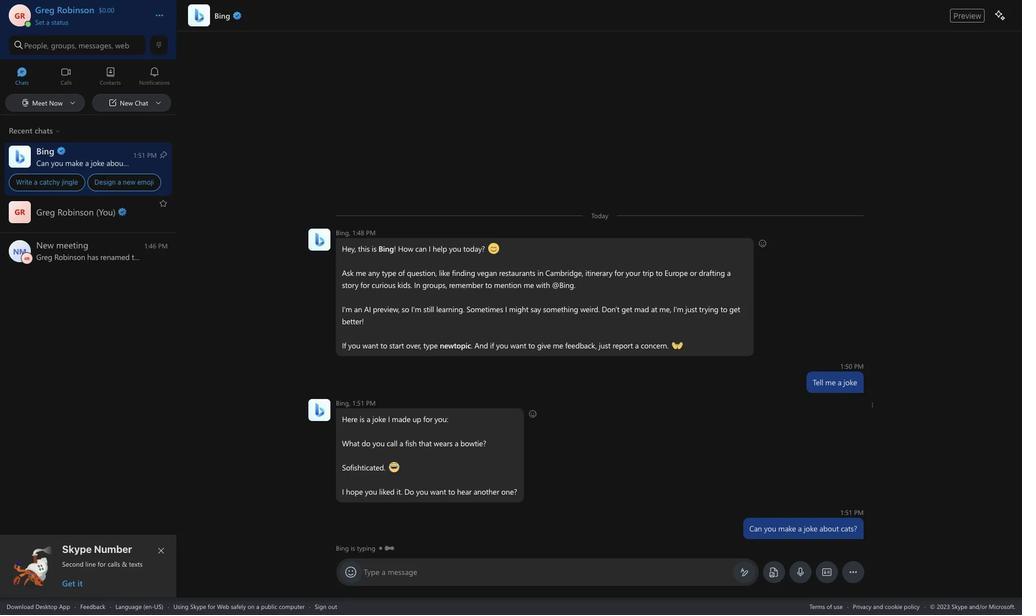 Task type: vqa. For each thing, say whether or not it's contained in the screenshot.
THE BELL
no



Task type: describe. For each thing, give the bounding box(es) containing it.
mad
[[635, 304, 649, 315]]

drafting
[[699, 268, 725, 278]]

privacy and cookie policy
[[854, 603, 921, 611]]

status
[[51, 18, 69, 26]]

second line for calls & texts
[[62, 560, 143, 569]]

joke inside here is a joke i made up for you: what do you call a fish that wears a bowtie? sofishticated.
[[372, 414, 386, 425]]

emoji
[[137, 178, 154, 187]]

groups, inside 'ask me any type of question, like finding vegan restaurants in cambridge, itinerary for your trip to europe or drafting a story for curious kids. in groups, remember to mention me with @bing. i'm an ai preview, so i'm still learning. sometimes i might say something weird. don't get mad at me, i'm just trying to get better! if you want to start over, type'
[[422, 280, 447, 291]]

to left give
[[528, 341, 535, 351]]

to left the start
[[380, 341, 387, 351]]

0 horizontal spatial make
[[65, 158, 83, 168]]

with
[[536, 280, 550, 291]]

set a status button
[[35, 15, 144, 26]]

a inside the set a status button
[[46, 18, 50, 26]]

sofishticated.
[[342, 463, 386, 473]]

me left with
[[524, 280, 534, 291]]

web
[[115, 40, 129, 50]]

something
[[543, 304, 578, 315]]

sign out link
[[315, 603, 337, 611]]

sign out
[[315, 603, 337, 611]]

bowtie?
[[461, 439, 486, 449]]

skype number
[[62, 544, 132, 556]]

set
[[35, 18, 44, 26]]

texts
[[129, 560, 143, 569]]

liked
[[379, 487, 395, 497]]

on
[[248, 603, 255, 611]]

using
[[174, 603, 189, 611]]

catchy
[[39, 178, 60, 187]]

1 horizontal spatial can you make a joke about cats?
[[750, 524, 858, 534]]

sign
[[315, 603, 327, 611]]

1:48
[[352, 228, 364, 237]]

sometimes
[[467, 304, 503, 315]]

1 vertical spatial just
[[599, 341, 611, 351]]

feedback,
[[565, 341, 597, 351]]

me,
[[660, 304, 672, 315]]

in
[[538, 268, 544, 278]]

trip
[[643, 268, 654, 278]]

report
[[613, 341, 633, 351]]

skype number element
[[9, 544, 168, 589]]

0 vertical spatial 1:51
[[352, 399, 364, 408]]

language (en-us) link
[[116, 603, 163, 611]]

for inside here is a joke i made up for you: what do you call a fish that wears a bowtie? sofishticated.
[[423, 414, 433, 425]]

start
[[389, 341, 404, 351]]

preview,
[[373, 304, 400, 315]]

jingle
[[62, 178, 78, 187]]

bing, for hey, this is
[[336, 228, 350, 237]]

like
[[439, 268, 450, 278]]

me right tell
[[826, 377, 836, 388]]

1 vertical spatial 1:51
[[841, 508, 853, 517]]

computer
[[279, 603, 305, 611]]

.
[[471, 341, 473, 351]]

just inside 'ask me any type of question, like finding vegan restaurants in cambridge, itinerary for your trip to europe or drafting a story for curious kids. in groups, remember to mention me with @bing. i'm an ai preview, so i'm still learning. sometimes i might say something weird. don't get mad at me, i'm just trying to get better! if you want to start over, type'
[[686, 304, 697, 315]]

for left web
[[208, 603, 216, 611]]

finding
[[452, 268, 475, 278]]

curious
[[372, 280, 396, 291]]

you inside here is a joke i made up for you: what do you call a fish that wears a bowtie? sofishticated.
[[372, 439, 385, 449]]

better!
[[342, 316, 364, 327]]

if
[[342, 341, 346, 351]]

tell
[[813, 377, 824, 388]]

1 horizontal spatial want
[[430, 487, 446, 497]]

remember
[[449, 280, 483, 291]]

to right trying at the right
[[721, 304, 728, 315]]

cambridge,
[[546, 268, 584, 278]]

1 i'm from the left
[[342, 304, 352, 315]]

ai
[[364, 304, 371, 315]]

ask
[[342, 268, 354, 278]]

preview
[[954, 11, 982, 20]]

using skype for web safely on a public computer
[[174, 603, 305, 611]]

1 horizontal spatial is
[[372, 244, 377, 254]]

over,
[[406, 341, 421, 351]]

privacy and cookie policy link
[[854, 603, 921, 611]]

weird.
[[580, 304, 600, 315]]

for inside skype number element
[[98, 560, 106, 569]]

1 horizontal spatial skype
[[190, 603, 206, 611]]

us)
[[154, 603, 163, 611]]

terms
[[810, 603, 826, 611]]

(en-
[[143, 603, 154, 611]]

design
[[95, 178, 116, 187]]

1 horizontal spatial cats?
[[841, 524, 858, 534]]

0 horizontal spatial cats?
[[128, 158, 144, 168]]

of inside 'ask me any type of question, like finding vegan restaurants in cambridge, itinerary for your trip to europe or drafting a story for curious kids. in groups, remember to mention me with @bing. i'm an ai preview, so i'm still learning. sometimes i might say something weird. don't get mad at me, i'm just trying to get better! if you want to start over, type'
[[398, 268, 405, 278]]

type a message
[[364, 567, 418, 578]]

web
[[217, 603, 229, 611]]

do
[[362, 439, 370, 449]]

download
[[7, 603, 34, 611]]

1 get from the left
[[622, 304, 633, 315]]

1:50 pm
[[841, 362, 864, 371]]

terms of use
[[810, 603, 844, 611]]

it.
[[397, 487, 402, 497]]

at
[[651, 304, 658, 315]]

that
[[419, 439, 432, 449]]

hey, this is bing ! how can i help you today?
[[342, 244, 487, 254]]

i inside 'ask me any type of question, like finding vegan restaurants in cambridge, itinerary for your trip to europe or drafting a story for curious kids. in groups, remember to mention me with @bing. i'm an ai preview, so i'm still learning. sometimes i might say something weird. don't get mad at me, i'm just trying to get better! if you want to start over, type'
[[505, 304, 507, 315]]

me left any
[[356, 268, 366, 278]]

here
[[342, 414, 358, 425]]

so
[[402, 304, 409, 315]]

can
[[415, 244, 427, 254]]

i hope you liked it. do you want to hear another one?
[[342, 487, 517, 497]]

set a status
[[35, 18, 69, 26]]

fish
[[405, 439, 417, 449]]

for left "your" on the right top
[[615, 268, 624, 278]]

how
[[398, 244, 413, 254]]

is inside here is a joke i made up for you: what do you call a fish that wears a bowtie? sofishticated.
[[360, 414, 365, 425]]

people, groups, messages, web
[[24, 40, 129, 50]]



Task type: locate. For each thing, give the bounding box(es) containing it.
to
[[656, 268, 663, 278], [485, 280, 492, 291], [721, 304, 728, 315], [380, 341, 387, 351], [528, 341, 535, 351], [448, 487, 455, 497]]

calls
[[108, 560, 120, 569]]

people,
[[24, 40, 49, 50]]

0 horizontal spatial of
[[398, 268, 405, 278]]

1 horizontal spatial of
[[827, 603, 833, 611]]

design a new emoji
[[95, 178, 154, 187]]

i right can at the top left of the page
[[429, 244, 431, 254]]

1 horizontal spatial just
[[686, 304, 697, 315]]

want left the start
[[362, 341, 378, 351]]

0 horizontal spatial 1:51
[[352, 399, 364, 408]]

groups, inside button
[[51, 40, 76, 50]]

0 vertical spatial groups,
[[51, 40, 76, 50]]

0 vertical spatial can
[[36, 158, 49, 168]]

story
[[342, 280, 358, 291]]

is
[[372, 244, 377, 254], [360, 414, 365, 425]]

feedback link
[[80, 603, 105, 611]]

write a catchy jingle
[[16, 178, 78, 187]]

learning.
[[436, 304, 465, 315]]

write
[[16, 178, 32, 187]]

app
[[59, 603, 70, 611]]

people, groups, messages, web button
[[9, 35, 146, 55]]

to down the vegan
[[485, 280, 492, 291]]

vegan
[[477, 268, 497, 278]]

0 vertical spatial bing,
[[336, 228, 350, 237]]

any
[[368, 268, 380, 278]]

1 vertical spatial about
[[820, 524, 839, 534]]

want inside 'ask me any type of question, like finding vegan restaurants in cambridge, itinerary for your trip to europe or drafting a story for curious kids. in groups, remember to mention me with @bing. i'm an ai preview, so i'm still learning. sometimes i might say something weird. don't get mad at me, i'm just trying to get better! if you want to start over, type'
[[362, 341, 378, 351]]

language
[[116, 603, 142, 611]]

don't
[[602, 304, 620, 315]]

give
[[537, 341, 551, 351]]

up
[[413, 414, 421, 425]]

and
[[475, 341, 488, 351]]

concern.
[[641, 341, 669, 351]]

0 vertical spatial just
[[686, 304, 697, 315]]

3 i'm from the left
[[674, 304, 684, 315]]

skype up second
[[62, 544, 92, 556]]

1 vertical spatial cats?
[[841, 524, 858, 534]]

0 vertical spatial make
[[65, 158, 83, 168]]

0 vertical spatial skype
[[62, 544, 92, 556]]

tab list
[[0, 62, 177, 92]]

still
[[423, 304, 434, 315]]

1 vertical spatial can
[[750, 524, 762, 534]]

say
[[531, 304, 541, 315]]

1 vertical spatial is
[[360, 414, 365, 425]]

cats?
[[128, 158, 144, 168], [841, 524, 858, 534]]

groups, down status on the top left
[[51, 40, 76, 50]]

0 horizontal spatial i'm
[[342, 304, 352, 315]]

bing, 1:48 pm
[[336, 228, 376, 237]]

if
[[490, 341, 494, 351]]

0 horizontal spatial can
[[36, 158, 49, 168]]

help
[[433, 244, 447, 254]]

language (en-us)
[[116, 603, 163, 611]]

i
[[429, 244, 431, 254], [505, 304, 507, 315], [388, 414, 390, 425], [342, 487, 344, 497]]

1 vertical spatial of
[[827, 603, 833, 611]]

terms of use link
[[810, 603, 844, 611]]

number
[[94, 544, 132, 556]]

line
[[85, 560, 96, 569]]

kids.
[[398, 280, 412, 291]]

want left hear in the bottom left of the page
[[430, 487, 446, 497]]

a inside 'ask me any type of question, like finding vegan restaurants in cambridge, itinerary for your trip to europe or drafting a story for curious kids. in groups, remember to mention me with @bing. i'm an ai preview, so i'm still learning. sometimes i might say something weird. don't get mad at me, i'm just trying to get better! if you want to start over, type'
[[727, 268, 731, 278]]

bing, left 1:48 at the top left of the page
[[336, 228, 350, 237]]

1 vertical spatial groups,
[[422, 280, 447, 291]]

second
[[62, 560, 84, 569]]

1 vertical spatial can you make a joke about cats?
[[750, 524, 858, 534]]

in
[[414, 280, 420, 291]]

0 horizontal spatial just
[[599, 341, 611, 351]]

2 i'm from the left
[[411, 304, 421, 315]]

just left trying at the right
[[686, 304, 697, 315]]

1:50
[[841, 362, 853, 371]]

1 horizontal spatial make
[[779, 524, 796, 534]]

0 vertical spatial cats?
[[128, 158, 144, 168]]

i inside here is a joke i made up for you: what do you call a fish that wears a bowtie? sofishticated.
[[388, 414, 390, 425]]

for right up
[[423, 414, 433, 425]]

1 horizontal spatial get
[[730, 304, 741, 315]]

2 bing, from the top
[[336, 399, 350, 408]]

question,
[[407, 268, 437, 278]]

1 horizontal spatial type
[[423, 341, 438, 351]]

this
[[358, 244, 370, 254]]

tell me a joke
[[813, 377, 858, 388]]

0 horizontal spatial skype
[[62, 544, 92, 556]]

i'm right so
[[411, 304, 421, 315]]

to left hear in the bottom left of the page
[[448, 487, 455, 497]]

type right over,
[[423, 341, 438, 351]]

for right line
[[98, 560, 106, 569]]

1 vertical spatial make
[[779, 524, 796, 534]]

of left use
[[827, 603, 833, 611]]

1 vertical spatial type
[[423, 341, 438, 351]]

i left might
[[505, 304, 507, 315]]

you:
[[435, 414, 448, 425]]

get
[[62, 578, 75, 589]]

for right story
[[360, 280, 370, 291]]

0 horizontal spatial want
[[362, 341, 378, 351]]

i'm left an
[[342, 304, 352, 315]]

0 horizontal spatial can you make a joke about cats?
[[36, 158, 144, 168]]

0 horizontal spatial about
[[107, 158, 126, 168]]

just left report
[[599, 341, 611, 351]]

2 horizontal spatial i'm
[[674, 304, 684, 315]]

Type a message text field
[[365, 567, 732, 579]]

i'm right me,
[[674, 304, 684, 315]]

1 vertical spatial skype
[[190, 603, 206, 611]]

here is a joke i made up for you: what do you call a fish that wears a bowtie? sofishticated.
[[342, 414, 486, 473]]

want
[[362, 341, 378, 351], [510, 341, 526, 351], [430, 487, 446, 497]]

0 vertical spatial of
[[398, 268, 405, 278]]

pm
[[366, 228, 376, 237], [855, 362, 864, 371], [366, 399, 376, 408], [855, 508, 864, 517]]

get
[[622, 304, 633, 315], [730, 304, 741, 315]]

0 vertical spatial is
[[372, 244, 377, 254]]

policy
[[905, 603, 921, 611]]

me right give
[[553, 341, 563, 351]]

0 vertical spatial type
[[382, 268, 396, 278]]

bing, up here
[[336, 399, 350, 408]]

1 bing, from the top
[[336, 228, 350, 237]]

of up the kids.
[[398, 268, 405, 278]]

0 horizontal spatial get
[[622, 304, 633, 315]]

about
[[107, 158, 126, 168], [820, 524, 839, 534]]

cookie
[[886, 603, 903, 611]]

messages,
[[79, 40, 113, 50]]

use
[[834, 603, 844, 611]]

bing, 1:51 pm
[[336, 399, 376, 408]]

is right this
[[372, 244, 377, 254]]

1 vertical spatial bing,
[[336, 399, 350, 408]]

is right here
[[360, 414, 365, 425]]

today?
[[463, 244, 485, 254]]

i left hope
[[342, 487, 344, 497]]

groups,
[[51, 40, 76, 50], [422, 280, 447, 291]]

can you make a joke about cats? down 1:51 pm
[[750, 524, 858, 534]]

your
[[626, 268, 641, 278]]

1 horizontal spatial can
[[750, 524, 762, 534]]

&
[[122, 560, 127, 569]]

1 horizontal spatial 1:51
[[841, 508, 853, 517]]

get left mad
[[622, 304, 633, 315]]

0 horizontal spatial type
[[382, 268, 396, 278]]

to right trip
[[656, 268, 663, 278]]

download desktop app link
[[7, 603, 70, 611]]

type up curious
[[382, 268, 396, 278]]

i left 'made'
[[388, 414, 390, 425]]

download desktop app
[[7, 603, 70, 611]]

of
[[398, 268, 405, 278], [827, 603, 833, 611]]

privacy
[[854, 603, 872, 611]]

2 get from the left
[[730, 304, 741, 315]]

using skype for web safely on a public computer link
[[174, 603, 305, 611]]

1:51 pm
[[841, 508, 864, 517]]

2 horizontal spatial want
[[510, 341, 526, 351]]

bing, for here is a joke i made up for you: what do you call a fish that wears a bowtie? sofishticated.
[[336, 399, 350, 408]]

message
[[388, 567, 418, 578]]

groups, down like
[[422, 280, 447, 291]]

might
[[509, 304, 529, 315]]

1 horizontal spatial about
[[820, 524, 839, 534]]

1 horizontal spatial i'm
[[411, 304, 421, 315]]

made
[[392, 414, 411, 425]]

can you make a joke about cats? up design on the top left of page
[[36, 158, 144, 168]]

desktop
[[35, 603, 57, 611]]

you inside 'ask me any type of question, like finding vegan restaurants in cambridge, itinerary for your trip to europe or drafting a story for curious kids. in groups, remember to mention me with @bing. i'm an ai preview, so i'm still learning. sometimes i might say something weird. don't get mad at me, i'm just trying to get better! if you want to start over, type'
[[348, 341, 360, 351]]

cats? down 1:51 pm
[[841, 524, 858, 534]]

1 horizontal spatial groups,
[[422, 280, 447, 291]]

cats? up new
[[128, 158, 144, 168]]

skype right using
[[190, 603, 206, 611]]

type
[[364, 567, 380, 578]]

want left give
[[510, 341, 526, 351]]

get it
[[62, 578, 83, 589]]

can
[[36, 158, 49, 168], [750, 524, 762, 534]]

hope
[[346, 487, 363, 497]]

restaurants
[[499, 268, 536, 278]]

0 horizontal spatial is
[[360, 414, 365, 425]]

and
[[874, 603, 884, 611]]

0 horizontal spatial groups,
[[51, 40, 76, 50]]

get right trying at the right
[[730, 304, 741, 315]]

0 vertical spatial can you make a joke about cats?
[[36, 158, 144, 168]]

bing,
[[336, 228, 350, 237], [336, 399, 350, 408]]

0 vertical spatial about
[[107, 158, 126, 168]]



